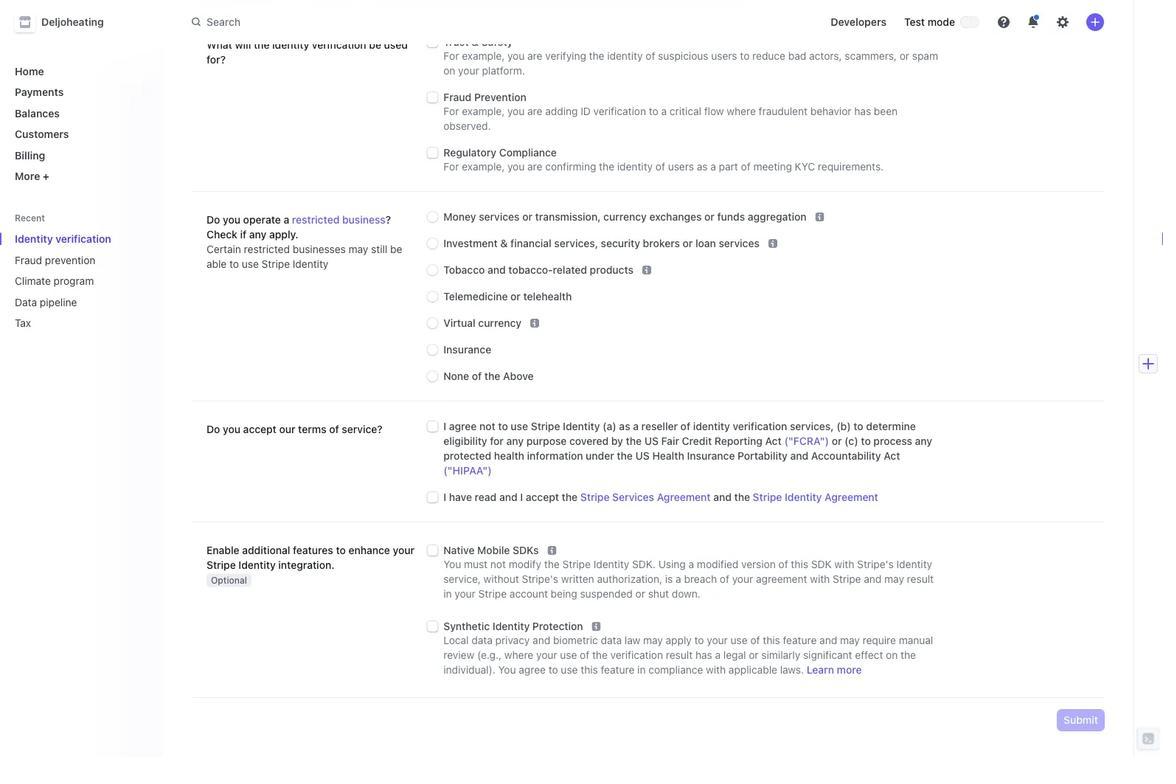 Task type: describe. For each thing, give the bounding box(es) containing it.
of inside "trust & safety for example, you are verifying the identity of suspicious users to reduce bad actors, scammers, or spam on your platform."
[[646, 50, 655, 62]]

the inside you must not modify the stripe identity sdk. using a modified version of this sdk with stripe's identity service, without stripe's written authorization, is a breach of your agreement with stripe and may result in your stripe account being suspended or shut down.
[[544, 558, 560, 570]]

with inside local data privacy and biometric data law may apply to your use of this feature and may require manual review (e.g., where your use of the verification result has a legal or similarly significant effect on the individual). you agree to use this feature in compliance with applicable laws.
[[706, 664, 726, 676]]

or up financial
[[523, 211, 533, 223]]

spam
[[913, 50, 939, 62]]

any inside or (c) to process any protected health information under the us health insurance portability and accountability act ("hipaa")
[[915, 435, 933, 447]]

and up telemedicine or telehealth
[[488, 264, 506, 276]]

additional
[[242, 544, 290, 556]]

meeting
[[754, 160, 792, 173]]

stripe up "written"
[[563, 558, 591, 570]]

i have read and i accept the stripe services agreement and the stripe identity agreement
[[444, 491, 879, 503]]

a inside i agree not to use stripe identity (a) as a reseller of identity verification services, (b) to determine eligibility for any purpose covered by the us fair credit reporting act
[[633, 420, 639, 432]]

your down protection
[[536, 649, 557, 661]]

or inside local data privacy and biometric data law may apply to your use of this feature and may require manual review (e.g., where your use of the verification result has a legal or similarly significant effect on the individual). you agree to use this feature in compliance with applicable laws.
[[749, 649, 759, 661]]

to inside "trust & safety for example, you are verifying the identity of suspicious users to reduce bad actors, scammers, or spam on your platform."
[[740, 50, 750, 62]]

verification inside "what will the identity verification be used for?"
[[312, 39, 366, 51]]

local
[[444, 634, 469, 646]]

1 horizontal spatial currency
[[604, 211, 647, 223]]

what will the identity verification be used for?
[[207, 39, 408, 66]]

a up breach
[[689, 558, 694, 570]]

identity inside recent element
[[15, 233, 53, 245]]

to inside enable additional features to enhance your stripe identity integration. optional
[[336, 544, 346, 556]]

2 agreement from the left
[[825, 491, 879, 503]]

synthetic identity protection
[[444, 620, 583, 632]]

behavior
[[811, 105, 852, 117]]

the inside i agree not to use stripe identity (a) as a reseller of identity verification services, (b) to determine eligibility for any purpose covered by the us fair credit reporting act
[[626, 435, 642, 447]]

settings image
[[1057, 16, 1069, 28]]

eligibility
[[444, 435, 487, 447]]

identity inside "trust & safety for example, you are verifying the identity of suspicious users to reduce bad actors, scammers, or spam on your platform."
[[607, 50, 643, 62]]

notifications image
[[1028, 16, 1040, 28]]

not for to
[[480, 420, 496, 432]]

still
[[371, 243, 388, 255]]

require
[[863, 634, 896, 646]]

a up apply.
[[284, 214, 289, 226]]

security
[[601, 237, 640, 249]]

0 horizontal spatial stripe's
[[522, 573, 559, 585]]

similarly
[[762, 649, 801, 661]]

the inside "what will the identity verification be used for?"
[[254, 39, 270, 51]]

1 horizontal spatial accept
[[526, 491, 559, 503]]

none of the above
[[444, 370, 534, 382]]

effect
[[855, 649, 883, 661]]

modified
[[697, 558, 739, 570]]

or left funds
[[705, 211, 715, 223]]

and down protection
[[533, 634, 551, 646]]

accountability
[[812, 450, 881, 462]]

stripe right agreement
[[833, 573, 861, 585]]

(c)
[[845, 435, 859, 447]]

agree inside local data privacy and biometric data law may apply to your use of this feature and may require manual review (e.g., where your use of the verification result has a legal or similarly significant effect on the individual). you agree to use this feature in compliance with applicable laws.
[[519, 664, 546, 676]]

0 horizontal spatial currency
[[478, 317, 522, 329]]

home
[[15, 65, 44, 77]]

any inside i agree not to use stripe identity (a) as a reseller of identity verification services, (b) to determine eligibility for any purpose covered by the us fair credit reporting act
[[507, 435, 524, 447]]

search
[[207, 16, 241, 28]]

adding
[[545, 105, 578, 117]]

must
[[464, 558, 488, 570]]

id
[[581, 105, 591, 117]]

certain
[[207, 243, 241, 255]]

do for do you accept our terms of service?
[[207, 423, 220, 435]]

verification inside i agree not to use stripe identity (a) as a reseller of identity verification services, (b) to determine eligibility for any purpose covered by the us fair credit reporting act
[[733, 420, 787, 432]]

stripe down portability
[[753, 491, 782, 503]]

in inside you must not modify the stripe identity sdk. using a modified version of this sdk with stripe's identity service, without stripe's written authorization, is a breach of your agreement with stripe and may result in your stripe account being suspended or shut down.
[[444, 588, 452, 600]]

identity verification
[[15, 233, 111, 245]]

result inside local data privacy and biometric data law may apply to your use of this feature and may require manual review (e.g., where your use of the verification result has a legal or similarly significant effect on the individual). you agree to use this feature in compliance with applicable laws.
[[666, 649, 693, 661]]

tax
[[15, 317, 31, 329]]

example, inside "trust & safety for example, you are verifying the identity of suspicious users to reduce bad actors, scammers, or spam on your platform."
[[462, 50, 505, 62]]

service,
[[444, 573, 481, 585]]

fraud for fraud prevention
[[15, 254, 42, 266]]

may up 'effect'
[[840, 634, 860, 646]]

0 horizontal spatial services
[[479, 211, 520, 223]]

may right law
[[643, 634, 663, 646]]

law
[[625, 634, 641, 646]]

identity inside i agree not to use stripe identity (a) as a reseller of identity verification services, (b) to determine eligibility for any purpose covered by the us fair credit reporting act
[[693, 420, 730, 432]]

fraud prevention
[[15, 254, 95, 266]]

determine
[[866, 420, 916, 432]]

the down biometric
[[592, 649, 608, 661]]

pipeline
[[40, 296, 77, 308]]

legal
[[724, 649, 746, 661]]

to right (b)
[[854, 420, 864, 432]]

mode
[[928, 16, 956, 28]]

be for still
[[390, 243, 402, 255]]

as inside regulatory compliance for example, you are confirming the identity of users as a part of meeting kyc requirements.
[[697, 160, 708, 173]]

are for compliance
[[528, 160, 543, 173]]

the down information
[[562, 491, 578, 503]]

not for modify
[[491, 558, 506, 570]]

telehealth
[[524, 290, 572, 303]]

products
[[590, 264, 634, 276]]

or left loan
[[683, 237, 693, 249]]

process
[[874, 435, 913, 447]]

act inside i agree not to use stripe identity (a) as a reseller of identity verification services, (b) to determine eligibility for any purpose covered by the us fair credit reporting act
[[766, 435, 782, 447]]

check
[[207, 228, 238, 241]]

a inside local data privacy and biometric data law may apply to your use of this feature and may require manual review (e.g., where your use of the verification result has a legal or similarly significant effect on the individual). you agree to use this feature in compliance with applicable laws.
[[715, 649, 721, 661]]

trust
[[444, 36, 469, 48]]

?
[[386, 214, 391, 226]]

a right is
[[676, 573, 682, 585]]

will
[[235, 39, 251, 51]]

confirming
[[545, 160, 596, 173]]

insurance inside or (c) to process any protected health information under the us health insurance portability and accountability act ("hipaa")
[[687, 450, 735, 462]]

kyc
[[795, 160, 815, 173]]

+
[[43, 170, 49, 182]]

your inside enable additional features to enhance your stripe identity integration. optional
[[393, 544, 415, 556]]

critical
[[670, 105, 702, 117]]

the down manual on the right
[[901, 649, 916, 661]]

and up the significant
[[820, 634, 838, 646]]

identity inside certain restricted businesses may still be able to use stripe identity
[[293, 258, 329, 270]]

fair
[[662, 435, 680, 447]]

are inside "trust & safety for example, you are verifying the identity of suspicious users to reduce bad actors, scammers, or spam on your platform."
[[528, 50, 543, 62]]

test
[[905, 16, 925, 28]]

to up for
[[498, 420, 508, 432]]

? check if any apply.
[[207, 214, 391, 241]]

stripe inside enable additional features to enhance your stripe identity integration. optional
[[207, 559, 236, 571]]

to down biometric
[[549, 664, 558, 676]]

learn more
[[807, 664, 862, 676]]

0 vertical spatial restricted
[[292, 214, 340, 226]]

0 horizontal spatial services,
[[554, 237, 598, 249]]

the inside regulatory compliance for example, you are confirming the identity of users as a part of meeting kyc requirements.
[[599, 160, 615, 173]]

individual).
[[444, 664, 496, 676]]

and inside or (c) to process any protected health information under the us health insurance portability and accountability act ("hipaa")
[[791, 450, 809, 462]]

any inside ? check if any apply.
[[249, 228, 267, 241]]

verifying
[[545, 50, 586, 62]]

1 vertical spatial services
[[719, 237, 760, 249]]

i for i have read and i accept the stripe services agreement and the stripe identity agreement
[[444, 491, 446, 503]]

1 vertical spatial feature
[[601, 664, 635, 676]]

significant
[[804, 649, 853, 661]]

is
[[665, 573, 673, 585]]

of up applicable
[[751, 634, 760, 646]]

the inside "trust & safety for example, you are verifying the identity of suspicious users to reduce bad actors, scammers, or spam on your platform."
[[589, 50, 605, 62]]

to right apply
[[695, 634, 704, 646]]

core navigation links element
[[9, 59, 151, 188]]

submit
[[1064, 714, 1099, 726]]

certain restricted businesses may still be able to use stripe identity
[[207, 243, 402, 270]]

submit button
[[1058, 710, 1105, 731]]

requirements.
[[818, 160, 884, 173]]

verification inside fraud prevention for example, you are adding id verification to a critical flow where fraudulent behavior has been observed.
[[594, 105, 646, 117]]

portability
[[738, 450, 788, 462]]

your down service,
[[455, 588, 476, 600]]

read
[[475, 491, 497, 503]]

for for fraud prevention
[[444, 105, 459, 117]]

or inside or (c) to process any protected health information under the us health insurance portability and accountability act ("hipaa")
[[832, 435, 842, 447]]

("hipaa")
[[444, 465, 492, 477]]

2 horizontal spatial with
[[835, 558, 855, 570]]

of inside i agree not to use stripe identity (a) as a reseller of identity verification services, (b) to determine eligibility for any purpose covered by the us fair credit reporting act
[[681, 420, 691, 432]]

and down or (c) to process any protected health information under the us health insurance portability and accountability act ("hipaa") at bottom
[[714, 491, 732, 503]]

a inside regulatory compliance for example, you are confirming the identity of users as a part of meeting kyc requirements.
[[711, 160, 716, 173]]

prevention
[[474, 91, 527, 103]]

native
[[444, 544, 475, 556]]

climate
[[15, 275, 51, 287]]

regulatory
[[444, 146, 497, 159]]

fraud prevention for example, you are adding id verification to a critical flow where fraudulent behavior has been observed.
[[444, 91, 898, 132]]

& for trust
[[472, 36, 479, 48]]

account
[[510, 588, 548, 600]]

trust & safety for example, you are verifying the identity of suspicious users to reduce bad actors, scammers, or spam on your platform.
[[444, 36, 939, 77]]

data
[[15, 296, 37, 308]]

stripe inside i agree not to use stripe identity (a) as a reseller of identity verification services, (b) to determine eligibility for any purpose covered by the us fair credit reporting act
[[531, 420, 560, 432]]

authorization,
[[597, 573, 663, 585]]

enhance
[[349, 544, 390, 556]]

of right part
[[741, 160, 751, 173]]

this for sdk
[[791, 558, 809, 570]]

manual
[[899, 634, 934, 646]]

i for i agree not to use stripe identity (a) as a reseller of identity verification services, (b) to determine eligibility for any purpose covered by the us fair credit reporting act
[[444, 420, 446, 432]]

fraudulent
[[759, 105, 808, 117]]

none
[[444, 370, 469, 382]]

and inside you must not modify the stripe identity sdk. using a modified version of this sdk with stripe's identity service, without stripe's written authorization, is a breach of your agreement with stripe and may result in your stripe account being suspended or shut down.
[[864, 573, 882, 585]]

data pipeline
[[15, 296, 77, 308]]

of up agreement
[[779, 558, 789, 570]]

or (c) to process any protected health information under the us health insurance portability and accountability act ("hipaa")
[[444, 435, 933, 477]]

shut
[[648, 588, 669, 600]]

for for regulatory compliance
[[444, 160, 459, 173]]

billing link
[[9, 143, 151, 167]]

tobacco
[[444, 264, 485, 276]]

you up "check"
[[223, 214, 241, 226]]

the down portability
[[735, 491, 750, 503]]

identity inside "what will the identity verification be used for?"
[[272, 39, 309, 51]]

able
[[207, 258, 227, 270]]

stripe services agreement link
[[581, 491, 711, 503]]



Task type: vqa. For each thing, say whether or not it's contained in the screenshot.
agree within the I Agree Not To Use Stripe Identity (A) As A Reseller Of Identity Verification Services, (B) To Determine Eligibility For Any Purpose Covered By The Us Fair Credit Reporting Act
yes



Task type: locate. For each thing, give the bounding box(es) containing it.
the inside or (c) to process any protected health information under the us health insurance portability and accountability act ("hipaa")
[[617, 450, 633, 462]]

0 vertical spatial &
[[472, 36, 479, 48]]

users right suspicious
[[712, 50, 738, 62]]

reporting
[[715, 435, 763, 447]]

identity inside regulatory compliance for example, you are confirming the identity of users as a part of meeting kyc requirements.
[[617, 160, 653, 173]]

1 vertical spatial services,
[[790, 420, 834, 432]]

1 vertical spatial this
[[763, 634, 780, 646]]

3 example, from the top
[[462, 160, 505, 173]]

example, inside regulatory compliance for example, you are confirming the identity of users as a part of meeting kyc requirements.
[[462, 160, 505, 173]]

you
[[508, 50, 525, 62], [508, 105, 525, 117], [508, 160, 525, 173], [223, 214, 241, 226], [223, 423, 241, 435]]

to right 'features'
[[336, 544, 346, 556]]

a
[[662, 105, 667, 117], [711, 160, 716, 173], [284, 214, 289, 226], [633, 420, 639, 432], [689, 558, 694, 570], [676, 573, 682, 585], [715, 649, 721, 661]]

scammers,
[[845, 50, 897, 62]]

restricted
[[292, 214, 340, 226], [244, 243, 290, 255]]

0 horizontal spatial as
[[619, 420, 631, 432]]

1 vertical spatial act
[[884, 450, 901, 462]]

restricted down apply.
[[244, 243, 290, 255]]

not up for
[[480, 420, 496, 432]]

recent element
[[0, 227, 162, 335]]

0 vertical spatial accept
[[243, 423, 277, 435]]

you up platform.
[[508, 50, 525, 62]]

your right enhance
[[393, 544, 415, 556]]

for inside regulatory compliance for example, you are confirming the identity of users as a part of meeting kyc requirements.
[[444, 160, 459, 173]]

1 vertical spatial as
[[619, 420, 631, 432]]

& right trust
[[472, 36, 479, 48]]

2 vertical spatial are
[[528, 160, 543, 173]]

and up require
[[864, 573, 882, 585]]

users inside regulatory compliance for example, you are confirming the identity of users as a part of meeting kyc requirements.
[[668, 160, 694, 173]]

help image
[[998, 16, 1010, 28]]

fraud for fraud prevention for example, you are adding id verification to a critical flow where fraudulent behavior has been observed.
[[444, 91, 472, 103]]

1 vertical spatial stripe's
[[522, 573, 559, 585]]

1 agreement from the left
[[657, 491, 711, 503]]

1 horizontal spatial be
[[390, 243, 402, 255]]

as inside i agree not to use stripe identity (a) as a reseller of identity verification services, (b) to determine eligibility for any purpose covered by the us fair credit reporting act
[[619, 420, 631, 432]]

agreement down or (c) to process any protected health information under the us health insurance portability and accountability act ("hipaa") at bottom
[[657, 491, 711, 503]]

0 vertical spatial are
[[528, 50, 543, 62]]

1 horizontal spatial as
[[697, 160, 708, 173]]

in down law
[[638, 664, 646, 676]]

1 for from the top
[[444, 50, 459, 62]]

1 do from the top
[[207, 214, 220, 226]]

with down sdk
[[810, 573, 830, 585]]

suspicious
[[658, 50, 709, 62]]

0 vertical spatial for
[[444, 50, 459, 62]]

for?
[[207, 53, 226, 66]]

any right the if
[[249, 228, 267, 241]]

a inside fraud prevention for example, you are adding id verification to a critical flow where fraudulent behavior has been observed.
[[662, 105, 667, 117]]

result inside you must not modify the stripe identity sdk. using a modified version of this sdk with stripe's identity service, without stripe's written authorization, is a breach of your agreement with stripe and may result in your stripe account being suspended or shut down.
[[907, 573, 934, 585]]

your up legal
[[707, 634, 728, 646]]

mobile
[[477, 544, 510, 556]]

sdks
[[513, 544, 539, 556]]

of left suspicious
[[646, 50, 655, 62]]

1 vertical spatial agree
[[519, 664, 546, 676]]

for inside "trust & safety for example, you are verifying the identity of suspicious users to reduce bad actors, scammers, or spam on your platform."
[[444, 50, 459, 62]]

1 vertical spatial with
[[810, 573, 830, 585]]

i left have
[[444, 491, 446, 503]]

are inside regulatory compliance for example, you are confirming the identity of users as a part of meeting kyc requirements.
[[528, 160, 543, 173]]

1 horizontal spatial restricted
[[292, 214, 340, 226]]

of down modified
[[720, 573, 730, 585]]

0 vertical spatial not
[[480, 420, 496, 432]]

our
[[279, 423, 296, 435]]

modify
[[509, 558, 542, 570]]

agree
[[449, 420, 477, 432], [519, 664, 546, 676]]

been
[[874, 105, 898, 117]]

1 vertical spatial do
[[207, 423, 220, 435]]

1 horizontal spatial has
[[855, 105, 872, 117]]

1 horizontal spatial act
[[884, 450, 901, 462]]

you inside regulatory compliance for example, you are confirming the identity of users as a part of meeting kyc requirements.
[[508, 160, 525, 173]]

services,
[[554, 237, 598, 249], [790, 420, 834, 432]]

accept down information
[[526, 491, 559, 503]]

learn
[[807, 664, 835, 676]]

verification down search search box
[[312, 39, 366, 51]]

1 example, from the top
[[462, 50, 505, 62]]

health
[[653, 450, 685, 462]]

using
[[659, 558, 686, 570]]

for
[[444, 50, 459, 62], [444, 105, 459, 117], [444, 160, 459, 173]]

i right read
[[520, 491, 523, 503]]

0 horizontal spatial restricted
[[244, 243, 290, 255]]

restricted inside certain restricted businesses may still be able to use stripe identity
[[244, 243, 290, 255]]

1 horizontal spatial fraud
[[444, 91, 472, 103]]

(b)
[[837, 420, 851, 432]]

on down require
[[886, 649, 898, 661]]

0 vertical spatial stripe's
[[858, 558, 894, 570]]

act inside or (c) to process any protected health information under the us health insurance portability and accountability act ("hipaa")
[[884, 450, 901, 462]]

0 horizontal spatial users
[[668, 160, 694, 173]]

1 horizontal spatial &
[[501, 237, 508, 249]]

reduce
[[753, 50, 786, 62]]

example, down safety
[[462, 50, 505, 62]]

where inside local data privacy and biometric data law may apply to your use of this feature and may require manual review (e.g., where your use of the verification result has a legal or similarly significant effect on the individual). you agree to use this feature in compliance with applicable laws.
[[505, 649, 534, 661]]

0 horizontal spatial where
[[505, 649, 534, 661]]

a left "reseller"
[[633, 420, 639, 432]]

users left part
[[668, 160, 694, 173]]

i inside i agree not to use stripe identity (a) as a reseller of identity verification services, (b) to determine eligibility for any purpose covered by the us fair credit reporting act
[[444, 420, 446, 432]]

1 horizontal spatial in
[[638, 664, 646, 676]]

may left "still"
[[349, 243, 368, 255]]

the right will
[[254, 39, 270, 51]]

1 vertical spatial fraud
[[15, 254, 42, 266]]

or inside "trust & safety for example, you are verifying the identity of suspicious users to reduce bad actors, scammers, or spam on your platform."
[[900, 50, 910, 62]]

verification up prevention
[[56, 233, 111, 245]]

0 horizontal spatial in
[[444, 588, 452, 600]]

0 vertical spatial in
[[444, 588, 452, 600]]

program
[[54, 275, 94, 287]]

synthetic
[[444, 620, 490, 632]]

money services or transmission, currency exchanges or funds aggregation
[[444, 211, 807, 223]]

has
[[855, 105, 872, 117], [696, 649, 713, 661]]

restricted business link
[[292, 214, 386, 226]]

0 vertical spatial act
[[766, 435, 782, 447]]

i up eligibility
[[444, 420, 446, 432]]

or down tobacco-
[[511, 290, 521, 303]]

this up similarly
[[763, 634, 780, 646]]

0 horizontal spatial this
[[581, 664, 598, 676]]

1 horizontal spatial this
[[763, 634, 780, 646]]

on inside local data privacy and biometric data law may apply to your use of this feature and may require manual review (e.g., where your use of the verification result has a legal or similarly significant effect on the individual). you agree to use this feature in compliance with applicable laws.
[[886, 649, 898, 661]]

example, for regulatory
[[462, 160, 505, 173]]

0 vertical spatial users
[[712, 50, 738, 62]]

bad
[[789, 50, 807, 62]]

payments link
[[9, 80, 151, 104]]

apply
[[666, 634, 692, 646]]

0 horizontal spatial any
[[249, 228, 267, 241]]

0 horizontal spatial be
[[369, 39, 381, 51]]

and right read
[[499, 491, 518, 503]]

under
[[586, 450, 614, 462]]

on down trust
[[444, 65, 456, 77]]

1 horizontal spatial data
[[601, 634, 622, 646]]

optional
[[211, 575, 247, 586]]

agreement
[[657, 491, 711, 503], [825, 491, 879, 503]]

1 vertical spatial where
[[505, 649, 534, 661]]

3 are from the top
[[528, 160, 543, 173]]

act
[[766, 435, 782, 447], [884, 450, 901, 462]]

1 vertical spatial has
[[696, 649, 713, 661]]

1 vertical spatial be
[[390, 243, 402, 255]]

0 horizontal spatial with
[[706, 664, 726, 676]]

0 horizontal spatial on
[[444, 65, 456, 77]]

1 vertical spatial currency
[[478, 317, 522, 329]]

or left 'shut'
[[636, 588, 646, 600]]

apply.
[[269, 228, 299, 241]]

you down prevention
[[508, 105, 525, 117]]

0 horizontal spatial has
[[696, 649, 713, 661]]

sdk.
[[632, 558, 656, 570]]

the right "confirming"
[[599, 160, 615, 173]]

users inside "trust & safety for example, you are verifying the identity of suspicious users to reduce bad actors, scammers, or spam on your platform."
[[712, 50, 738, 62]]

verification up reporting
[[733, 420, 787, 432]]

be inside "what will the identity verification be used for?"
[[369, 39, 381, 51]]

on inside "trust & safety for example, you are verifying the identity of suspicious users to reduce bad actors, scammers, or spam on your platform."
[[444, 65, 456, 77]]

without
[[484, 573, 519, 585]]

stripe inside certain restricted businesses may still be able to use stripe identity
[[262, 258, 290, 270]]

verification down law
[[611, 649, 663, 661]]

you inside fraud prevention for example, you are adding id verification to a critical flow where fraudulent behavior has been observed.
[[508, 105, 525, 117]]

1 vertical spatial result
[[666, 649, 693, 661]]

of down biometric
[[580, 649, 590, 661]]

regulatory compliance for example, you are confirming the identity of users as a part of meeting kyc requirements.
[[444, 146, 884, 173]]

example, up observed.
[[462, 105, 505, 117]]

0 vertical spatial fraud
[[444, 91, 472, 103]]

stripe's
[[858, 558, 894, 570], [522, 573, 559, 585]]

1 vertical spatial in
[[638, 664, 646, 676]]

credit
[[682, 435, 712, 447]]

1 horizontal spatial where
[[727, 105, 756, 117]]

laws.
[[780, 664, 804, 676]]

us inside i agree not to use stripe identity (a) as a reseller of identity verification services, (b) to determine eligibility for any purpose covered by the us fair credit reporting act
[[645, 435, 659, 447]]

use inside i agree not to use stripe identity (a) as a reseller of identity verification services, (b) to determine eligibility for any purpose covered by the us fair credit reporting act
[[511, 420, 528, 432]]

you inside local data privacy and biometric data law may apply to your use of this feature and may require manual review (e.g., where your use of the verification result has a legal or similarly significant effect on the individual). you agree to use this feature in compliance with applicable laws.
[[498, 664, 516, 676]]

for down trust
[[444, 50, 459, 62]]

covered
[[570, 435, 609, 447]]

payments
[[15, 86, 64, 98]]

i agree not to use stripe identity (a) as a reseller of identity verification services, (b) to determine eligibility for any purpose covered by the us fair credit reporting act
[[444, 420, 916, 447]]

agreement
[[756, 573, 808, 585]]

to left reduce
[[740, 50, 750, 62]]

verification inside local data privacy and biometric data law may apply to your use of this feature and may require manual review (e.g., where your use of the verification result has a legal or similarly significant effect on the individual). you agree to use this feature in compliance with applicable laws.
[[611, 649, 663, 661]]

be left used
[[369, 39, 381, 51]]

currency down telemedicine or telehealth
[[478, 317, 522, 329]]

are left adding
[[528, 105, 543, 117]]

0 vertical spatial us
[[645, 435, 659, 447]]

you inside "trust & safety for example, you are verifying the identity of suspicious users to reduce bad actors, scammers, or spam on your platform."
[[508, 50, 525, 62]]

insurance down virtual
[[444, 344, 492, 356]]

to inside certain restricted businesses may still be able to use stripe identity
[[230, 258, 239, 270]]

& left financial
[[501, 237, 508, 249]]

2 horizontal spatial any
[[915, 435, 933, 447]]

being
[[551, 588, 578, 600]]

more
[[837, 664, 862, 676]]

tobacco-
[[509, 264, 553, 276]]

may inside you must not modify the stripe identity sdk. using a modified version of this sdk with stripe's identity service, without stripe's written authorization, is a breach of your agreement with stripe and may result in your stripe account being suspended or shut down.
[[885, 573, 905, 585]]

1 horizontal spatial stripe's
[[858, 558, 894, 570]]

do for do you operate a restricted business
[[207, 214, 220, 226]]

are for prevention
[[528, 105, 543, 117]]

1 horizontal spatial feature
[[783, 634, 817, 646]]

insurance down credit
[[687, 450, 735, 462]]

2 vertical spatial for
[[444, 160, 459, 173]]

2 vertical spatial with
[[706, 664, 726, 676]]

or inside you must not modify the stripe identity sdk. using a modified version of this sdk with stripe's identity service, without stripe's written authorization, is a breach of your agreement with stripe and may result in your stripe account being suspended or shut down.
[[636, 588, 646, 600]]

of up exchanges
[[656, 160, 665, 173]]

0 vertical spatial with
[[835, 558, 855, 570]]

a left part
[[711, 160, 716, 173]]

restricted up businesses
[[292, 214, 340, 226]]

example, down regulatory
[[462, 160, 505, 173]]

2 vertical spatial example,
[[462, 160, 505, 173]]

native mobile sdks
[[444, 544, 539, 556]]

are inside fraud prevention for example, you are adding id verification to a critical flow where fraudulent behavior has been observed.
[[528, 105, 543, 117]]

agree down privacy
[[519, 664, 546, 676]]

protection
[[533, 620, 583, 632]]

1 horizontal spatial on
[[886, 649, 898, 661]]

0 horizontal spatial agree
[[449, 420, 477, 432]]

0 horizontal spatial feature
[[601, 664, 635, 676]]

any right 'process'
[[915, 435, 933, 447]]

example,
[[462, 50, 505, 62], [462, 105, 505, 117], [462, 160, 505, 173]]

result
[[907, 573, 934, 585], [666, 649, 693, 661]]

use inside certain restricted businesses may still be able to use stripe identity
[[242, 258, 259, 270]]

are left verifying
[[528, 50, 543, 62]]

any up health
[[507, 435, 524, 447]]

2 vertical spatial this
[[581, 664, 598, 676]]

0 horizontal spatial fraud
[[15, 254, 42, 266]]

observed.
[[444, 120, 491, 132]]

or left (c)
[[832, 435, 842, 447]]

3 for from the top
[[444, 160, 459, 173]]

("fcra") link
[[785, 435, 829, 447]]

identity inside enable additional features to enhance your stripe identity integration. optional
[[239, 559, 276, 571]]

agree inside i agree not to use stripe identity (a) as a reseller of identity verification services, (b) to determine eligibility for any purpose covered by the us fair credit reporting act
[[449, 420, 477, 432]]

the left "above" on the left of the page
[[485, 370, 501, 382]]

you left our at the left
[[223, 423, 241, 435]]

climate program
[[15, 275, 94, 287]]

has inside local data privacy and biometric data law may apply to your use of this feature and may require manual review (e.g., where your use of the verification result has a legal or similarly significant effect on the individual). you agree to use this feature in compliance with applicable laws.
[[696, 649, 713, 661]]

sdk
[[811, 558, 832, 570]]

1 are from the top
[[528, 50, 543, 62]]

0 horizontal spatial result
[[666, 649, 693, 661]]

1 vertical spatial users
[[668, 160, 694, 173]]

1 data from the left
[[472, 634, 493, 646]]

of right none at left
[[472, 370, 482, 382]]

you must not modify the stripe identity sdk. using a modified version of this sdk with stripe's identity service, without stripe's written authorization, is a breach of your agreement with stripe and may result in your stripe account being suspended or shut down.
[[444, 558, 934, 600]]

1 horizontal spatial services,
[[790, 420, 834, 432]]

may up require
[[885, 573, 905, 585]]

compliance
[[499, 146, 557, 159]]

0 horizontal spatial insurance
[[444, 344, 492, 356]]

for up observed.
[[444, 105, 459, 117]]

Search search field
[[183, 9, 599, 36]]

1 horizontal spatial you
[[498, 664, 516, 676]]

currency up the security
[[604, 211, 647, 223]]

written
[[561, 573, 594, 585]]

0 vertical spatial insurance
[[444, 344, 492, 356]]

0 vertical spatial you
[[444, 558, 461, 570]]

has inside fraud prevention for example, you are adding id verification to a critical flow where fraudulent behavior has been observed.
[[855, 105, 872, 117]]

fraud prevention link
[[9, 248, 130, 272]]

as right '(a)'
[[619, 420, 631, 432]]

data up (e.g.,
[[472, 634, 493, 646]]

& for investment
[[501, 237, 508, 249]]

result up manual on the right
[[907, 573, 934, 585]]

you inside you must not modify the stripe identity sdk. using a modified version of this sdk with stripe's identity service, without stripe's written authorization, is a breach of your agreement with stripe and may result in your stripe account being suspended or shut down.
[[444, 558, 461, 570]]

1 horizontal spatial users
[[712, 50, 738, 62]]

2 are from the top
[[528, 105, 543, 117]]

fraud up climate
[[15, 254, 42, 266]]

1 vertical spatial accept
[[526, 491, 559, 503]]

us inside or (c) to process any protected health information under the us health insurance portability and accountability act ("hipaa")
[[636, 450, 650, 462]]

integration.
[[278, 559, 335, 571]]

0 vertical spatial has
[[855, 105, 872, 117]]

us left the health
[[636, 450, 650, 462]]

1 horizontal spatial insurance
[[687, 450, 735, 462]]

& inside "trust & safety for example, you are verifying the identity of suspicious users to reduce bad actors, scammers, or spam on your platform."
[[472, 36, 479, 48]]

services
[[479, 211, 520, 223], [719, 237, 760, 249]]

tobacco and tobacco-related products
[[444, 264, 634, 276]]

review
[[444, 649, 475, 661]]

stripe
[[262, 258, 290, 270], [531, 420, 560, 432], [581, 491, 610, 503], [753, 491, 782, 503], [563, 558, 591, 570], [207, 559, 236, 571], [833, 573, 861, 585], [479, 588, 507, 600]]

feature up similarly
[[783, 634, 817, 646]]

brokers
[[643, 237, 680, 249]]

this for feature
[[763, 634, 780, 646]]

Search text field
[[183, 9, 599, 36]]

(a)
[[603, 420, 617, 432]]

may inside certain restricted businesses may still be able to use stripe identity
[[349, 243, 368, 255]]

1 vertical spatial us
[[636, 450, 650, 462]]

fraud inside fraud prevention for example, you are adding id verification to a critical flow where fraudulent behavior has been observed.
[[444, 91, 472, 103]]

tax link
[[9, 311, 130, 335]]

identity up money services or transmission, currency exchanges or funds aggregation
[[617, 160, 653, 173]]

of right terms
[[329, 423, 339, 435]]

not inside you must not modify the stripe identity sdk. using a modified version of this sdk with stripe's identity service, without stripe's written authorization, is a breach of your agreement with stripe and may result in your stripe account being suspended or shut down.
[[491, 558, 506, 570]]

developers
[[831, 16, 887, 28]]

stripe down without
[[479, 588, 507, 600]]

enable
[[207, 544, 239, 556]]

for inside fraud prevention for example, you are adding id verification to a critical flow where fraudulent behavior has been observed.
[[444, 105, 459, 117]]

verification
[[312, 39, 366, 51], [594, 105, 646, 117], [56, 233, 111, 245], [733, 420, 787, 432], [611, 649, 663, 661]]

services, up related
[[554, 237, 598, 249]]

to inside or (c) to process any protected health information under the us health insurance portability and accountability act ("hipaa")
[[861, 435, 871, 447]]

0 vertical spatial example,
[[462, 50, 505, 62]]

you down (e.g.,
[[498, 664, 516, 676]]

verification inside recent element
[[56, 233, 111, 245]]

purpose
[[527, 435, 567, 447]]

1 vertical spatial you
[[498, 664, 516, 676]]

and down ("fcra") 'link'
[[791, 450, 809, 462]]

service?
[[342, 423, 383, 435]]

your
[[458, 65, 479, 77], [393, 544, 415, 556], [732, 573, 754, 585], [455, 588, 476, 600], [707, 634, 728, 646], [536, 649, 557, 661]]

to inside fraud prevention for example, you are adding id verification to a critical flow where fraudulent behavior has been observed.
[[649, 105, 659, 117]]

a left legal
[[715, 649, 721, 661]]

terms
[[298, 423, 327, 435]]

0 vertical spatial currency
[[604, 211, 647, 223]]

1 vertical spatial example,
[[462, 105, 505, 117]]

fraud inside 'link'
[[15, 254, 42, 266]]

services, inside i agree not to use stripe identity (a) as a reseller of identity verification services, (b) to determine eligibility for any purpose covered by the us fair credit reporting act
[[790, 420, 834, 432]]

2 example, from the top
[[462, 105, 505, 117]]

your inside "trust & safety for example, you are verifying the identity of suspicious users to reduce bad actors, scammers, or spam on your platform."
[[458, 65, 479, 77]]

1 horizontal spatial services
[[719, 237, 760, 249]]

1 horizontal spatial with
[[810, 573, 830, 585]]

be right "still"
[[390, 243, 402, 255]]

features
[[293, 544, 333, 556]]

2 data from the left
[[601, 634, 622, 646]]

local data privacy and biometric data law may apply to your use of this feature and may require manual review (e.g., where your use of the verification result has a legal or similarly significant effect on the individual). you agree to use this feature in compliance with applicable laws.
[[444, 634, 934, 676]]

0 vertical spatial as
[[697, 160, 708, 173]]

example, inside fraud prevention for example, you are adding id verification to a critical flow where fraudulent behavior has been observed.
[[462, 105, 505, 117]]

may
[[349, 243, 368, 255], [885, 573, 905, 585], [643, 634, 663, 646], [840, 634, 860, 646]]

0 vertical spatial on
[[444, 65, 456, 77]]

in inside local data privacy and biometric data law may apply to your use of this feature and may require manual review (e.g., where your use of the verification result has a legal or similarly significant effect on the individual). you agree to use this feature in compliance with applicable laws.
[[638, 664, 646, 676]]

identity inside i agree not to use stripe identity (a) as a reseller of identity verification services, (b) to determine eligibility for any purpose covered by the us fair credit reporting act
[[563, 420, 600, 432]]

be inside certain restricted businesses may still be able to use stripe identity
[[390, 243, 402, 255]]

1 vertical spatial are
[[528, 105, 543, 117]]

0 vertical spatial agree
[[449, 420, 477, 432]]

your down version
[[732, 573, 754, 585]]

0 vertical spatial feature
[[783, 634, 817, 646]]

to
[[740, 50, 750, 62], [649, 105, 659, 117], [230, 258, 239, 270], [498, 420, 508, 432], [854, 420, 864, 432], [861, 435, 871, 447], [336, 544, 346, 556], [695, 634, 704, 646], [549, 664, 558, 676]]

customers
[[15, 128, 69, 140]]

or up applicable
[[749, 649, 759, 661]]

you down native
[[444, 558, 461, 570]]

not inside i agree not to use stripe identity (a) as a reseller of identity verification services, (b) to determine eligibility for any purpose covered by the us fair credit reporting act
[[480, 420, 496, 432]]

your down trust
[[458, 65, 479, 77]]

0 vertical spatial this
[[791, 558, 809, 570]]

stripe left services
[[581, 491, 610, 503]]

protected
[[444, 450, 492, 462]]

recent navigation links element
[[0, 212, 162, 335]]

result down apply
[[666, 649, 693, 661]]

or left "spam"
[[900, 50, 910, 62]]

where inside fraud prevention for example, you are adding id verification to a critical flow where fraudulent behavior has been observed.
[[727, 105, 756, 117]]

1 horizontal spatial any
[[507, 435, 524, 447]]

0 horizontal spatial act
[[766, 435, 782, 447]]

1 vertical spatial for
[[444, 105, 459, 117]]

0 horizontal spatial you
[[444, 558, 461, 570]]

financial
[[511, 237, 552, 249]]

in down service,
[[444, 588, 452, 600]]

0 horizontal spatial &
[[472, 36, 479, 48]]

1 vertical spatial &
[[501, 237, 508, 249]]

0 vertical spatial services
[[479, 211, 520, 223]]

deljoheating
[[41, 16, 104, 28]]

2 do from the top
[[207, 423, 220, 435]]

1 vertical spatial insurance
[[687, 450, 735, 462]]

0 horizontal spatial agreement
[[657, 491, 711, 503]]

this inside you must not modify the stripe identity sdk. using a modified version of this sdk with stripe's identity service, without stripe's written authorization, is a breach of your agreement with stripe and may result in your stripe account being suspended or shut down.
[[791, 558, 809, 570]]

identity up credit
[[693, 420, 730, 432]]

example, for fraud
[[462, 105, 505, 117]]

above
[[503, 370, 534, 382]]

0 horizontal spatial data
[[472, 634, 493, 646]]

2 for from the top
[[444, 105, 459, 117]]

1 horizontal spatial result
[[907, 573, 934, 585]]

home link
[[9, 59, 151, 83]]

to right (c)
[[861, 435, 871, 447]]

be for verification
[[369, 39, 381, 51]]

you down compliance
[[508, 160, 525, 173]]

have
[[449, 491, 472, 503]]

stripe's up account
[[522, 573, 559, 585]]

0 vertical spatial services,
[[554, 237, 598, 249]]



